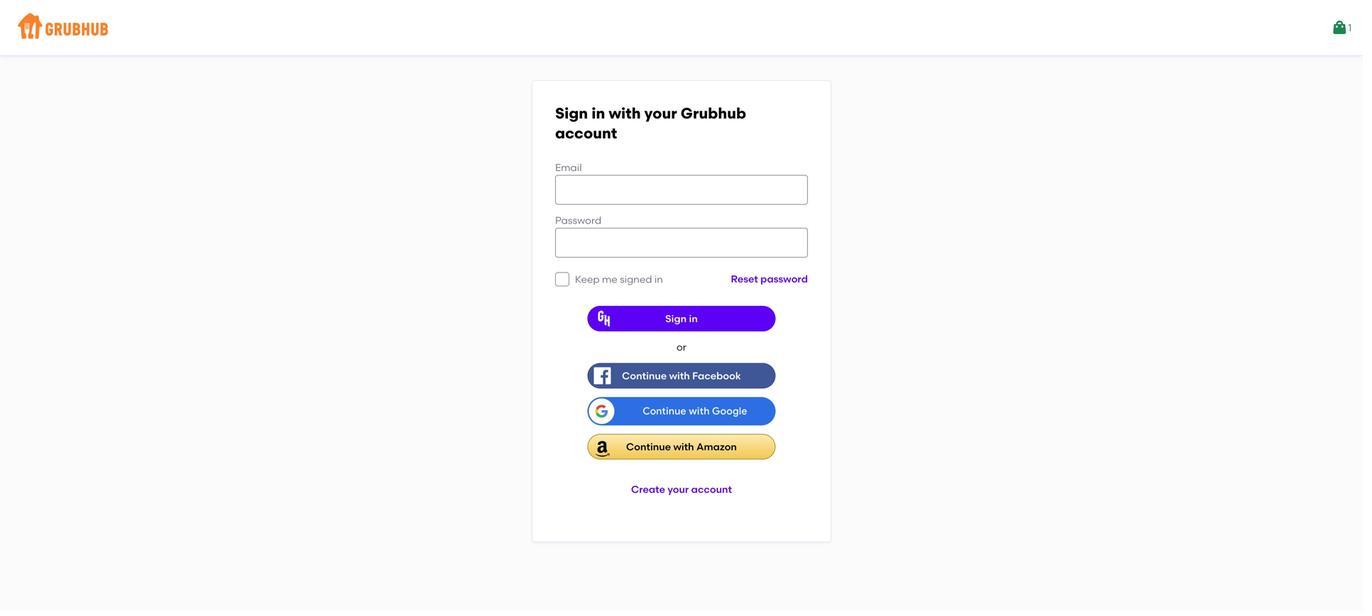 Task type: vqa. For each thing, say whether or not it's contained in the screenshot.
leftmost water,
no



Task type: locate. For each thing, give the bounding box(es) containing it.
1 vertical spatial sign
[[665, 313, 687, 325]]

your
[[645, 104, 677, 122], [668, 483, 689, 495]]

grubhub
[[681, 104, 746, 122]]

2 vertical spatial in
[[689, 313, 698, 325]]

account
[[555, 124, 617, 142], [691, 483, 732, 495]]

sign up email
[[555, 104, 588, 122]]

main navigation navigation
[[0, 0, 1363, 55]]

continue up create at the left of page
[[626, 441, 671, 453]]

keep me signed in
[[575, 273, 663, 285]]

your left grubhub
[[645, 104, 677, 122]]

facebook
[[692, 370, 741, 382]]

sign inside button
[[665, 313, 687, 325]]

2 horizontal spatial in
[[689, 313, 698, 325]]

sign in button
[[588, 306, 776, 332]]

0 vertical spatial with
[[609, 104, 641, 122]]

signed
[[620, 273, 652, 285]]

keep
[[575, 273, 600, 285]]

1 vertical spatial your
[[668, 483, 689, 495]]

account inside sign in with your grubhub account
[[555, 124, 617, 142]]

svg image
[[1331, 19, 1348, 36]]

in
[[592, 104, 605, 122], [655, 273, 663, 285], [689, 313, 698, 325]]

your inside sign in with your grubhub account
[[645, 104, 677, 122]]

in inside button
[[689, 313, 698, 325]]

sign in with your grubhub account
[[555, 104, 746, 142]]

1 vertical spatial continue
[[626, 441, 671, 453]]

2 vertical spatial with
[[673, 441, 694, 453]]

with for continue with amazon
[[673, 441, 694, 453]]

in inside sign in with your grubhub account
[[592, 104, 605, 122]]

continue for continue with facebook
[[622, 370, 667, 382]]

with
[[609, 104, 641, 122], [669, 370, 690, 382], [673, 441, 694, 453]]

your inside button
[[668, 483, 689, 495]]

0 horizontal spatial in
[[592, 104, 605, 122]]

0 vertical spatial sign
[[555, 104, 588, 122]]

1 vertical spatial account
[[691, 483, 732, 495]]

sign
[[555, 104, 588, 122], [665, 313, 687, 325]]

1 button
[[1331, 15, 1352, 40]]

sign inside sign in with your grubhub account
[[555, 104, 588, 122]]

1 horizontal spatial sign
[[665, 313, 687, 325]]

0 vertical spatial continue
[[622, 370, 667, 382]]

your right create at the left of page
[[668, 483, 689, 495]]

1 vertical spatial in
[[655, 273, 663, 285]]

0 vertical spatial account
[[555, 124, 617, 142]]

account up email
[[555, 124, 617, 142]]

1 vertical spatial with
[[669, 370, 690, 382]]

0 horizontal spatial sign
[[555, 104, 588, 122]]

1 horizontal spatial in
[[655, 273, 663, 285]]

continue
[[622, 370, 667, 382], [626, 441, 671, 453]]

continue down sign in button
[[622, 370, 667, 382]]

account down amazon
[[691, 483, 732, 495]]

0 horizontal spatial account
[[555, 124, 617, 142]]

sign up or
[[665, 313, 687, 325]]

sign for sign in with your grubhub account
[[555, 104, 588, 122]]

reset
[[731, 273, 758, 285]]

0 vertical spatial your
[[645, 104, 677, 122]]

create your account
[[631, 483, 732, 495]]

0 vertical spatial in
[[592, 104, 605, 122]]

continue with facebook button
[[588, 363, 776, 389]]

create your account button
[[631, 477, 732, 502]]

continue with facebook
[[622, 370, 741, 382]]

1 horizontal spatial account
[[691, 483, 732, 495]]



Task type: describe. For each thing, give the bounding box(es) containing it.
reset password button
[[731, 266, 808, 292]]

reset password
[[731, 273, 808, 285]]

svg image
[[558, 275, 567, 284]]

Email email field
[[555, 175, 808, 205]]

with inside sign in with your grubhub account
[[609, 104, 641, 122]]

me
[[602, 273, 618, 285]]

create
[[631, 483, 665, 495]]

Password password field
[[555, 228, 808, 258]]

password
[[555, 214, 602, 227]]

password
[[761, 273, 808, 285]]

email
[[555, 162, 582, 174]]

in for sign in with your grubhub account
[[592, 104, 605, 122]]

continue with amazon
[[626, 441, 737, 453]]

sign for sign in
[[665, 313, 687, 325]]

in for sign in
[[689, 313, 698, 325]]

account inside create your account button
[[691, 483, 732, 495]]

sign in
[[665, 313, 698, 325]]

continue with amazon button
[[588, 434, 776, 460]]

1
[[1348, 22, 1352, 34]]

or
[[677, 341, 687, 353]]

continue for continue with amazon
[[626, 441, 671, 453]]

with for continue with facebook
[[669, 370, 690, 382]]

amazon
[[697, 441, 737, 453]]



